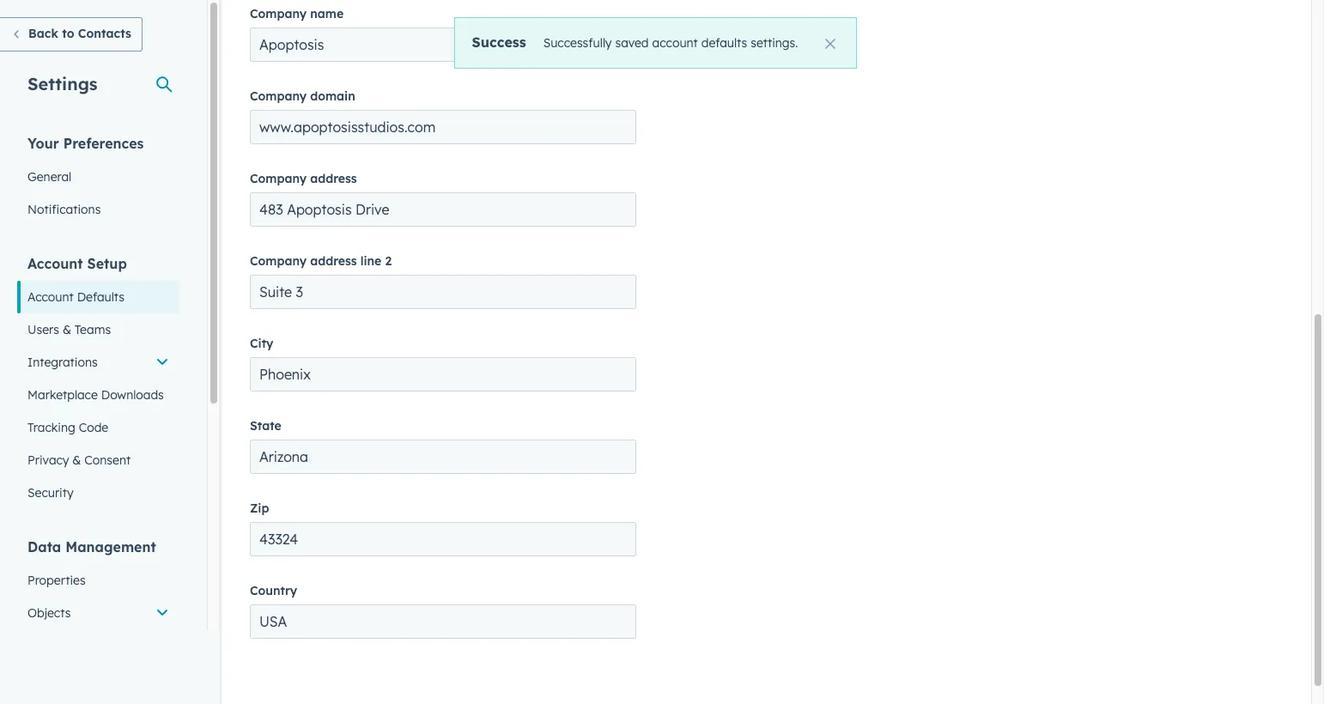 Task type: locate. For each thing, give the bounding box(es) containing it.
users & teams link
[[17, 313, 179, 346]]

company name
[[250, 6, 344, 21]]

2 company from the top
[[250, 88, 307, 104]]

settings
[[27, 73, 97, 94]]

1 vertical spatial address
[[310, 253, 357, 269]]

& right privacy
[[72, 453, 81, 468]]

tracking code
[[27, 420, 108, 435]]

0 vertical spatial address
[[310, 171, 357, 186]]

marketplace downloads link
[[17, 379, 179, 411]]

1 company from the top
[[250, 6, 307, 21]]

management
[[65, 538, 156, 556]]

3 company from the top
[[250, 171, 307, 186]]

tracking code link
[[17, 411, 179, 444]]

data
[[27, 538, 61, 556]]

2
[[385, 253, 392, 269]]

security
[[27, 485, 74, 501]]

integrations
[[27, 355, 98, 370]]

consent
[[84, 453, 131, 468]]

successfully saved account defaults settings.
[[543, 35, 798, 51]]

address left 'line'
[[310, 253, 357, 269]]

Country text field
[[250, 605, 636, 639]]

1 vertical spatial &
[[72, 453, 81, 468]]

account up "account defaults"
[[27, 255, 83, 272]]

address down domain
[[310, 171, 357, 186]]

company for company name
[[250, 6, 307, 21]]

downloads
[[101, 387, 164, 403]]

saved
[[615, 35, 649, 51]]

address for company address
[[310, 171, 357, 186]]

your preferences
[[27, 135, 144, 152]]

privacy & consent link
[[17, 444, 179, 477]]

account for account setup
[[27, 255, 83, 272]]

code
[[79, 420, 108, 435]]

city
[[250, 336, 273, 351]]

back to contacts link
[[0, 17, 142, 52]]

general
[[27, 169, 71, 185]]

2 address from the top
[[310, 253, 357, 269]]

1 horizontal spatial &
[[72, 453, 81, 468]]

your preferences element
[[17, 134, 179, 226]]

tracking
[[27, 420, 75, 435]]

contacts
[[78, 26, 131, 41]]

company for company address
[[250, 171, 307, 186]]

&
[[63, 322, 71, 337], [72, 453, 81, 468]]

name
[[310, 6, 344, 21]]

0 horizontal spatial &
[[63, 322, 71, 337]]

defaults
[[77, 289, 124, 305]]

1 address from the top
[[310, 171, 357, 186]]

& for users
[[63, 322, 71, 337]]

teams
[[75, 322, 111, 337]]

& right the users
[[63, 322, 71, 337]]

defaults
[[701, 35, 747, 51]]

1 account from the top
[[27, 255, 83, 272]]

users & teams
[[27, 322, 111, 337]]

Company address line 2 text field
[[250, 275, 636, 309]]

address
[[310, 171, 357, 186], [310, 253, 357, 269]]

account up the users
[[27, 289, 74, 305]]

objects
[[27, 605, 71, 621]]

1 vertical spatial account
[[27, 289, 74, 305]]

4 company from the top
[[250, 253, 307, 269]]

privacy
[[27, 453, 69, 468]]

City text field
[[250, 357, 636, 392]]

0 vertical spatial &
[[63, 322, 71, 337]]

account
[[27, 255, 83, 272], [27, 289, 74, 305]]

account defaults link
[[17, 281, 179, 313]]

company
[[250, 6, 307, 21], [250, 88, 307, 104], [250, 171, 307, 186], [250, 253, 307, 269]]

2 account from the top
[[27, 289, 74, 305]]

company address line 2
[[250, 253, 392, 269]]

preferences
[[63, 135, 144, 152]]

0 vertical spatial account
[[27, 255, 83, 272]]



Task type: vqa. For each thing, say whether or not it's contained in the screenshot.
Your Preferences ELEMENT at the top of the page
yes



Task type: describe. For each thing, give the bounding box(es) containing it.
settings.
[[751, 35, 798, 51]]

back
[[28, 26, 58, 41]]

account setup
[[27, 255, 127, 272]]

Company domain text field
[[250, 110, 636, 144]]

State text field
[[250, 440, 636, 474]]

integrations button
[[17, 346, 179, 379]]

close image
[[826, 39, 836, 49]]

marketplace
[[27, 387, 98, 403]]

account setup element
[[17, 254, 179, 509]]

account defaults
[[27, 289, 124, 305]]

back to contacts
[[28, 26, 131, 41]]

company domain
[[250, 88, 355, 104]]

company for company domain
[[250, 88, 307, 104]]

success alert
[[454, 17, 857, 69]]

& for privacy
[[72, 453, 81, 468]]

notifications
[[27, 202, 101, 217]]

data management element
[[17, 538, 179, 695]]

privacy & consent
[[27, 453, 131, 468]]

account for account defaults
[[27, 289, 74, 305]]

account
[[652, 35, 698, 51]]

notifications link
[[17, 193, 179, 226]]

line
[[360, 253, 382, 269]]

company for company address line 2
[[250, 253, 307, 269]]

Company name text field
[[250, 28, 636, 62]]

your
[[27, 135, 59, 152]]

security link
[[17, 477, 179, 509]]

state
[[250, 418, 281, 434]]

domain
[[310, 88, 355, 104]]

to
[[62, 26, 74, 41]]

country
[[250, 583, 297, 599]]

Company address text field
[[250, 192, 636, 227]]

address for company address line 2
[[310, 253, 357, 269]]

company address
[[250, 171, 357, 186]]

data management
[[27, 538, 156, 556]]

general link
[[17, 161, 179, 193]]

setup
[[87, 255, 127, 272]]

successfully
[[543, 35, 612, 51]]

Zip text field
[[250, 522, 636, 556]]

users
[[27, 322, 59, 337]]

success
[[472, 33, 526, 51]]

properties
[[27, 573, 86, 588]]

marketplace downloads
[[27, 387, 164, 403]]

properties link
[[17, 564, 179, 597]]

zip
[[250, 501, 269, 516]]

objects button
[[17, 597, 179, 629]]



